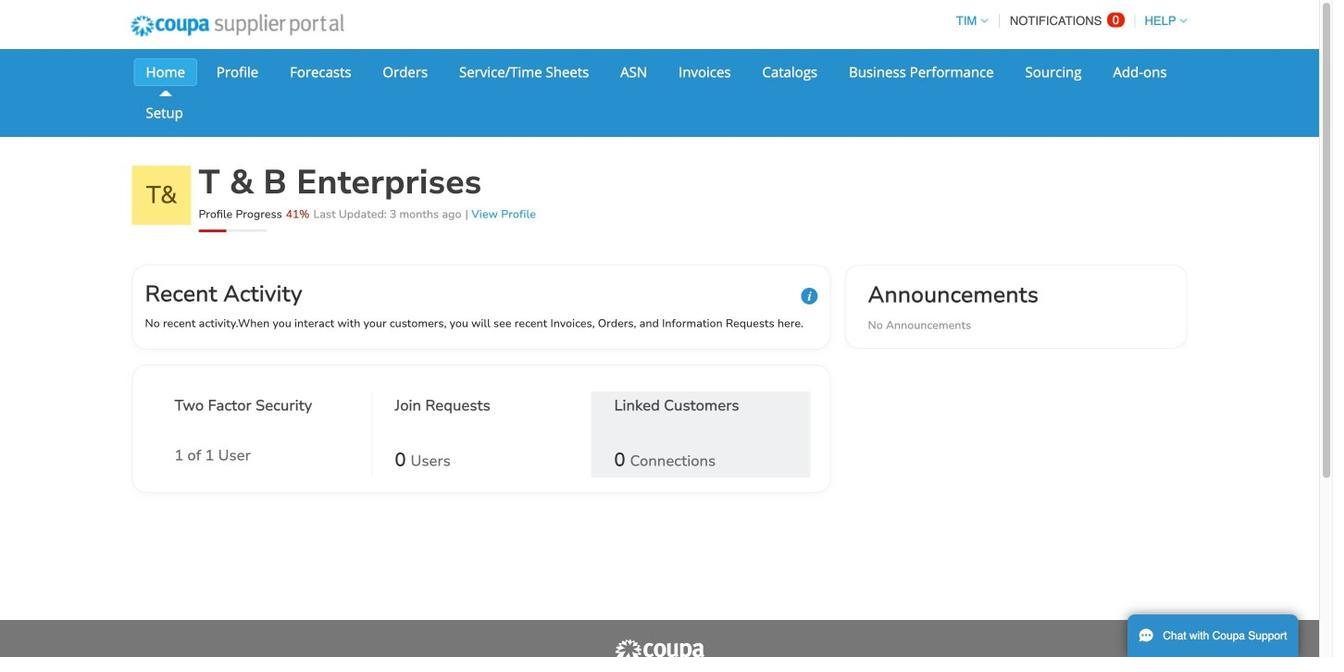 Task type: describe. For each thing, give the bounding box(es) containing it.
t& image
[[132, 166, 191, 225]]

0 horizontal spatial coupa supplier portal image
[[118, 3, 357, 49]]

1 horizontal spatial coupa supplier portal image
[[614, 639, 706, 658]]



Task type: vqa. For each thing, say whether or not it's contained in the screenshot.
Company
no



Task type: locate. For each thing, give the bounding box(es) containing it.
0 vertical spatial coupa supplier portal image
[[118, 3, 357, 49]]

1 vertical spatial coupa supplier portal image
[[614, 639, 706, 658]]

coupa supplier portal image
[[118, 3, 357, 49], [614, 639, 706, 658]]

navigation
[[948, 3, 1188, 39]]

additional information image
[[802, 288, 818, 305]]



